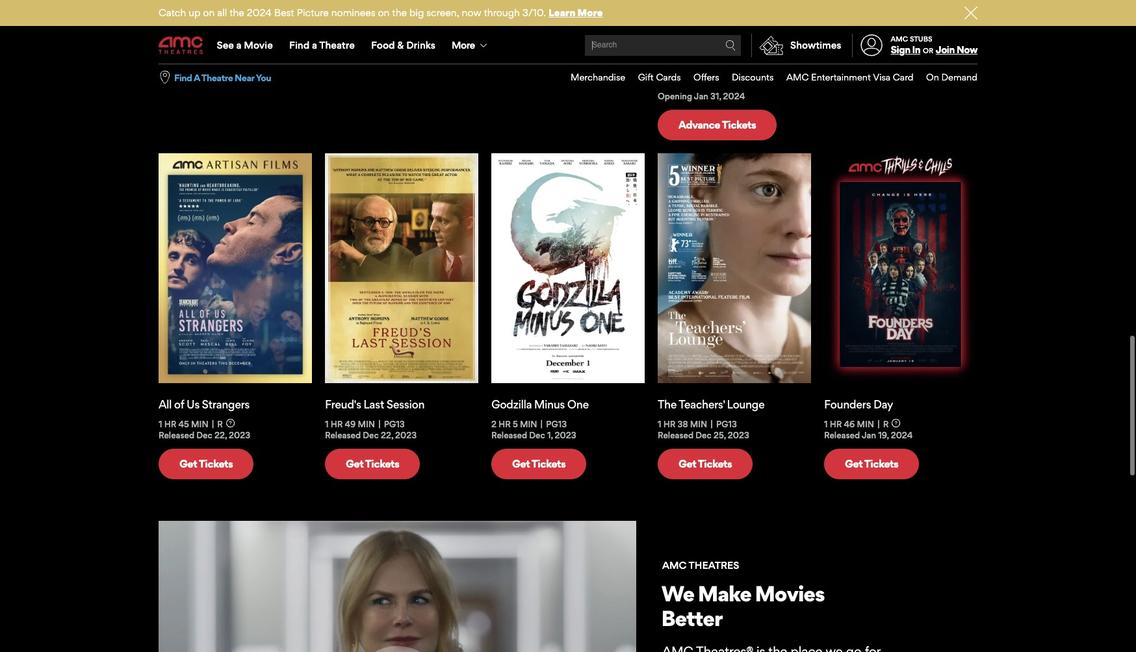 Task type: describe. For each thing, give the bounding box(es) containing it.
entertainment
[[811, 72, 871, 83]]

min for the color purple
[[191, 28, 208, 38]]

godzilla minus one link
[[491, 398, 645, 411]]

min for all of us strangers
[[191, 419, 208, 429]]

near
[[235, 72, 254, 83]]

all of us strangers
[[159, 398, 250, 411]]

46 for second 1 hr 46 min button from the bottom
[[844, 28, 855, 38]]

merchandise
[[571, 72, 625, 83]]

1 for founders day
[[824, 419, 828, 429]]

2023 for godzilla minus one
[[555, 430, 576, 441]]

the teachers' lounge link
[[658, 398, 811, 411]]

see
[[217, 39, 234, 51]]

on demand
[[926, 72, 977, 83]]

search the AMC website text field
[[590, 41, 725, 50]]

arena
[[696, 45, 734, 59]]

2 hr 5 min
[[491, 419, 537, 429]]

the teachers' lounge
[[658, 398, 765, 411]]

up
[[189, 6, 200, 19]]

45
[[178, 419, 189, 429]]

picture
[[297, 6, 329, 19]]

amc entertainment visa card
[[786, 72, 914, 83]]

get tickets for founders day
[[845, 458, 898, 471]]

get for founders day
[[845, 458, 863, 471]]

pet
[[658, 6, 677, 20]]

pg13 for one
[[546, 419, 567, 429]]

get tickets for godzilla minus one
[[512, 458, 566, 471]]

3 hr button
[[491, 28, 511, 39]]

min for founders day
[[857, 419, 874, 429]]

0 vertical spatial movies
[[275, 40, 364, 71]]

screen,
[[426, 6, 459, 19]]

a for theatre
[[312, 39, 317, 51]]

2 hr 5 min button
[[491, 419, 537, 430]]

get tickets for the teachers' lounge
[[679, 458, 732, 471]]

released down the 1 hr 38 min
[[658, 430, 694, 441]]

freud's
[[325, 398, 361, 411]]

join
[[936, 44, 955, 56]]

pg13 released dec 1, 2023
[[491, 419, 576, 441]]

2 19, from the top
[[878, 430, 889, 441]]

find for find a theatre near you
[[174, 72, 192, 83]]

make
[[698, 581, 751, 607]]

on demand link
[[914, 64, 977, 91]]

gift cards link
[[625, 64, 681, 91]]

big
[[409, 6, 424, 19]]

get tickets link down the 'user profile' image
[[824, 58, 919, 88]]

all
[[159, 398, 172, 411]]

day
[[873, 398, 893, 411]]

nr opening jan 31, 2024
[[658, 80, 745, 101]]

1 hr 46 min for second 1 hr 46 min button from the bottom
[[824, 28, 874, 38]]

1 horizontal spatial more
[[577, 6, 603, 19]]

get left visa
[[845, 66, 863, 79]]

food
[[371, 39, 395, 51]]

tickets for all of us strangers
[[199, 458, 233, 471]]

nr for advance
[[716, 80, 729, 90]]

session
[[387, 398, 424, 411]]

2 hr 21 min button
[[159, 28, 208, 39]]

nominees
[[331, 6, 375, 19]]

miller's girl
[[325, 6, 380, 20]]

get tickets down the 'user profile' image
[[845, 66, 898, 79]]

get tickets link for oppenheimer
[[491, 47, 586, 77]]

1 for pet shop boys dreamworld: the greatest hits live at the royal arena copenhagen
[[658, 80, 661, 90]]

purple
[[210, 6, 242, 20]]

theatre for a
[[201, 72, 233, 83]]

dec down 1 hr 45 min
[[197, 430, 212, 441]]

movie poster for freud's last session image
[[325, 153, 478, 383]]

we
[[661, 581, 694, 607]]

get for the teachers' lounge
[[679, 458, 696, 471]]

49
[[345, 419, 356, 429]]

hr for all of us strangers
[[164, 419, 176, 429]]

all of us strangers link
[[159, 398, 312, 411]]

movie
[[244, 39, 273, 51]]

freud's last session link
[[325, 398, 478, 411]]

last
[[364, 398, 384, 411]]

jan down 'founders day'
[[862, 430, 876, 441]]

min up "amc entertainment visa card"
[[857, 28, 874, 38]]

theatre for a
[[319, 39, 355, 51]]

showtimes link
[[751, 34, 841, 57]]

you
[[256, 72, 271, 83]]

best
[[274, 6, 294, 19]]

featured movies
[[159, 40, 364, 71]]

1 for the teachers' lounge
[[658, 419, 661, 429]]

strangers
[[202, 398, 250, 411]]

released jan 26, 2024
[[325, 39, 415, 49]]

of
[[174, 398, 184, 411]]

showtimes image
[[752, 34, 790, 57]]

a for movie
[[236, 39, 242, 51]]

nr for get
[[883, 28, 895, 38]]

offers link
[[681, 64, 719, 91]]

21
[[180, 28, 189, 38]]

menu containing merchandise
[[558, 64, 977, 91]]

38
[[678, 419, 688, 429]]

pet shop boys dreamworld: the greatest hits live at the royal arena copenhagen link
[[658, 6, 811, 72]]

learn more link
[[549, 6, 603, 19]]

pet shop boys dreamworld: the greatest hits live at the royal arena copenhagen
[[658, 6, 804, 72]]

submit search icon image
[[725, 40, 736, 51]]

hr for the teachers' lounge
[[663, 419, 675, 429]]

get tickets link for founders day
[[824, 449, 919, 479]]

hr for freud's last session
[[331, 419, 343, 429]]

more information about image for oppenheimer
[[528, 28, 537, 36]]

get for freud's last session
[[346, 458, 363, 471]]

nr released jan 19, 2024
[[824, 28, 913, 49]]

amc stubs sign in or join now
[[891, 34, 977, 56]]

founders day link
[[824, 398, 977, 411]]

minus
[[534, 398, 565, 411]]

&
[[397, 39, 404, 51]]

merchandise link
[[558, 64, 625, 91]]

we make movies better
[[661, 581, 824, 631]]

25, for purple
[[214, 39, 227, 49]]

2024 inside nr opening jan 31, 2024
[[723, 91, 745, 101]]

2 on from the left
[[378, 6, 390, 19]]

released inside pg13 released dec 22, 2023
[[325, 430, 361, 441]]

jul
[[575, 28, 587, 38]]

2 for the color purple
[[159, 28, 164, 38]]

1 on from the left
[[203, 6, 215, 19]]

r for miller's girl
[[383, 28, 389, 38]]

released down founders
[[824, 430, 860, 441]]

better
[[661, 605, 722, 631]]

dec for freud's last session
[[363, 430, 379, 441]]

26,
[[379, 39, 391, 49]]

advance
[[679, 118, 720, 131]]

get tickets link for the color purple
[[159, 58, 254, 88]]

1 hr 45 min
[[159, 419, 208, 429]]

hr up showtimes
[[830, 28, 842, 38]]

get tickets for freud's last session
[[346, 458, 399, 471]]

oppenheimer link
[[491, 6, 645, 20]]

1 hr 54 min button
[[658, 80, 708, 91]]

join now button
[[936, 44, 977, 56]]

catch up on all the 2024 best picture nominees on the big screen, now through 3/10. learn more
[[159, 6, 603, 19]]

21,
[[589, 28, 599, 38]]

movie poster for all of us strangers image
[[159, 153, 312, 383]]

r button for all of us strangers
[[217, 419, 235, 429]]

hr for godzilla minus one
[[499, 419, 511, 429]]

nicole kidman image
[[159, 521, 636, 653]]

more information about image for founders day
[[892, 419, 901, 427]]

movie poster for the teachers' lounge image
[[658, 153, 811, 383]]

tickets for freud's last session
[[365, 458, 399, 471]]

2 for godzilla minus one
[[491, 419, 497, 429]]

the for the teachers' lounge
[[658, 398, 677, 411]]

tickets for the teachers' lounge
[[698, 458, 732, 471]]

miller's
[[325, 6, 360, 20]]

dec for the color purple
[[197, 39, 212, 49]]

all
[[217, 6, 227, 19]]

more information about image for miller's girl
[[392, 28, 401, 36]]

22, inside pg13 released dec 22, 2023
[[381, 430, 393, 441]]

1 hr 46 min for first 1 hr 46 min button from the bottom of the page
[[824, 419, 874, 429]]

released down 2 hr 21 min
[[159, 39, 194, 49]]

tickets for oppenheimer
[[532, 55, 566, 68]]

stubs
[[910, 34, 932, 43]]

pg13 released dec 25, 2023 for teachers'
[[658, 419, 749, 441]]

more information about image for all of us strangers
[[226, 419, 235, 427]]

on
[[926, 72, 939, 83]]

get tickets link for all of us strangers
[[159, 449, 254, 479]]

more inside the more button
[[452, 39, 475, 51]]

get tickets link for freud's last session
[[325, 449, 420, 479]]

get tickets link for the teachers' lounge
[[658, 449, 753, 479]]

opening
[[658, 91, 692, 101]]



Task type: locate. For each thing, give the bounding box(es) containing it.
0 horizontal spatial pg13 released dec 25, 2023
[[159, 28, 250, 49]]

get tickets link down 1,
[[491, 449, 586, 479]]

3 hr
[[491, 28, 511, 38]]

0 horizontal spatial nr
[[716, 80, 729, 90]]

nr inside "nr released jan 19, 2024"
[[883, 28, 895, 38]]

advance tickets
[[679, 118, 756, 131]]

1 vertical spatial more information about image
[[226, 419, 235, 427]]

hr for the color purple
[[166, 28, 178, 38]]

1 horizontal spatial the
[[392, 6, 407, 19]]

2023 for freud's last session
[[395, 430, 417, 441]]

released jan 19, 2024
[[824, 430, 913, 441]]

min for freud's last session
[[358, 419, 375, 429]]

1 horizontal spatial pg13 released dec 25, 2023
[[658, 419, 749, 441]]

0 vertical spatial more information about image
[[392, 28, 401, 36]]

pg13 released dec 25, 2023
[[159, 28, 250, 49], [658, 419, 749, 441]]

r up "26,"
[[383, 28, 389, 38]]

tickets for godzilla minus one
[[532, 458, 566, 471]]

1 horizontal spatial amc
[[786, 72, 809, 83]]

2 a from the left
[[312, 39, 317, 51]]

1 left 38
[[658, 419, 661, 429]]

1 vertical spatial nr
[[716, 80, 729, 90]]

hr for founders day
[[830, 419, 842, 429]]

royal
[[658, 45, 694, 59]]

dec down the 1 hr 38 min
[[696, 430, 712, 441]]

dec for godzilla minus one
[[529, 430, 545, 441]]

now
[[462, 6, 481, 19]]

discounts
[[732, 72, 774, 83]]

r up released dec 22, 2023
[[217, 419, 223, 429]]

46
[[844, 28, 855, 38], [844, 419, 855, 429]]

find a theatre link
[[281, 27, 363, 64]]

hits
[[715, 32, 739, 46]]

released jul 21, 2023
[[537, 28, 623, 38]]

1 horizontal spatial movies
[[755, 581, 824, 607]]

1 horizontal spatial 22,
[[381, 430, 393, 441]]

1 horizontal spatial 25,
[[714, 430, 726, 441]]

get tickets down 3/10. in the left top of the page
[[512, 55, 566, 68]]

0 vertical spatial 2
[[159, 28, 164, 38]]

min inside 1 hr 33 min button
[[357, 28, 374, 38]]

hr left the 33
[[331, 28, 343, 38]]

1 hr 46 min up showtimes
[[824, 28, 874, 38]]

r button for oppenheimer
[[520, 28, 537, 38]]

r down oppenheimer
[[520, 28, 525, 38]]

theatre inside button
[[201, 72, 233, 83]]

1 22, from the left
[[214, 430, 227, 441]]

dec inside pg13 released dec 22, 2023
[[363, 430, 379, 441]]

0 horizontal spatial a
[[236, 39, 242, 51]]

find a theatre near you
[[174, 72, 271, 83]]

hr left 38
[[663, 419, 675, 429]]

1 horizontal spatial theatre
[[319, 39, 355, 51]]

cookie consent banner dialog
[[0, 617, 1136, 653]]

nr inside nr opening jan 31, 2024
[[716, 80, 729, 90]]

shop
[[680, 6, 710, 20]]

hr for pet shop boys dreamworld: the greatest hits live at the royal arena copenhagen
[[663, 80, 675, 90]]

the for the color purple
[[159, 6, 177, 20]]

released inside pg13 released dec 1, 2023
[[491, 430, 527, 441]]

25,
[[214, 39, 227, 49], [714, 430, 726, 441]]

0 horizontal spatial more
[[452, 39, 475, 51]]

offers
[[694, 72, 719, 83]]

menu containing more
[[159, 27, 977, 64]]

more information about image
[[392, 28, 401, 36], [226, 419, 235, 427]]

get tickets down 1,
[[512, 458, 566, 471]]

gift cards
[[638, 72, 681, 83]]

discounts link
[[719, 64, 774, 91]]

0 horizontal spatial movies
[[275, 40, 364, 71]]

get down released jan 19, 2024 on the bottom right
[[845, 458, 863, 471]]

food & drinks link
[[363, 27, 444, 64]]

2023 inside pg13 released dec 1, 2023
[[555, 430, 576, 441]]

1 inside button
[[325, 28, 329, 38]]

the right all
[[230, 6, 244, 19]]

tickets for pet shop boys dreamworld: the greatest hits live at the royal arena copenhagen
[[722, 118, 756, 131]]

min for miller's girl
[[357, 28, 374, 38]]

more information about image
[[528, 28, 537, 36], [892, 419, 901, 427]]

0 horizontal spatial the
[[159, 6, 177, 20]]

0 vertical spatial 1 hr 46 min button
[[824, 28, 874, 39]]

hr inside "button"
[[331, 419, 343, 429]]

2023 for the teachers' lounge
[[728, 430, 749, 441]]

jan inside nr opening jan 31, 2024
[[694, 91, 708, 101]]

the
[[745, 19, 766, 33], [782, 32, 804, 46]]

1 inside "button"
[[325, 419, 329, 429]]

1 vertical spatial 19,
[[878, 430, 889, 441]]

tickets down 1,
[[532, 458, 566, 471]]

1 vertical spatial 46
[[844, 419, 855, 429]]

tickets inside the 'advance tickets' link
[[722, 118, 756, 131]]

pg13 for session
[[384, 419, 405, 429]]

miller's girl link
[[325, 6, 478, 20]]

advance tickets link
[[658, 110, 777, 140]]

min inside 1 hr 38 min button
[[690, 419, 707, 429]]

1 1 hr 46 min from the top
[[824, 28, 874, 38]]

0 horizontal spatial on
[[203, 6, 215, 19]]

dec
[[197, 39, 212, 49], [197, 430, 212, 441], [363, 430, 379, 441], [529, 430, 545, 441], [696, 430, 712, 441]]

0 horizontal spatial 22,
[[214, 430, 227, 441]]

1 vertical spatial 1 hr 46 min button
[[824, 419, 874, 430]]

1 hr 46 min down founders
[[824, 419, 874, 429]]

1 horizontal spatial nr
[[883, 28, 895, 38]]

released up entertainment at the right of page
[[824, 39, 860, 49]]

1 up showtimes
[[824, 28, 828, 38]]

get
[[512, 55, 530, 68], [179, 66, 197, 79], [845, 66, 863, 79], [179, 458, 197, 471], [346, 458, 363, 471], [512, 458, 530, 471], [679, 458, 696, 471], [845, 458, 863, 471]]

find a theatre
[[289, 39, 355, 51]]

find for find a theatre
[[289, 39, 310, 51]]

46 down founders
[[844, 419, 855, 429]]

get tickets link
[[491, 47, 586, 77], [159, 58, 254, 88], [824, 58, 919, 88], [159, 449, 254, 479], [325, 449, 420, 479], [491, 449, 586, 479], [658, 449, 753, 479], [824, 449, 919, 479]]

hr left 45
[[164, 419, 176, 429]]

find a theatre near you button
[[174, 71, 271, 84]]

1 hr 45 min button
[[159, 419, 208, 430]]

see a movie link
[[209, 27, 281, 64]]

founders day
[[824, 398, 893, 411]]

min right 38
[[690, 419, 707, 429]]

1 a from the left
[[236, 39, 242, 51]]

25, down the teachers' lounge
[[714, 430, 726, 441]]

visa
[[873, 72, 891, 83]]

1 vertical spatial 2
[[491, 419, 497, 429]]

r for all of us strangers
[[217, 419, 223, 429]]

get for godzilla minus one
[[512, 458, 530, 471]]

2024
[[247, 6, 272, 19], [394, 39, 415, 49], [891, 39, 913, 49], [723, 91, 745, 101], [891, 430, 913, 441]]

1 horizontal spatial more information about image
[[392, 28, 401, 36]]

more button
[[444, 27, 498, 64]]

get for the color purple
[[179, 66, 197, 79]]

get for all of us strangers
[[179, 458, 197, 471]]

1,
[[547, 430, 553, 441]]

22, down freud's last session
[[381, 430, 393, 441]]

pg13 up see
[[217, 28, 238, 38]]

tickets down released dec 22, 2023
[[199, 458, 233, 471]]

1 for all of us strangers
[[159, 419, 162, 429]]

r for oppenheimer
[[520, 28, 525, 38]]

2 46 from the top
[[844, 419, 855, 429]]

released down learn in the top of the page
[[537, 28, 573, 38]]

user profile image
[[853, 35, 890, 56]]

3
[[491, 28, 496, 38]]

0 horizontal spatial 25,
[[214, 39, 227, 49]]

get tickets link down see
[[159, 58, 254, 88]]

0 horizontal spatial the
[[230, 6, 244, 19]]

movie poster for founders day image
[[824, 153, 977, 383]]

1 horizontal spatial the
[[658, 398, 677, 411]]

0 vertical spatial 25,
[[214, 39, 227, 49]]

hr inside button
[[331, 28, 343, 38]]

get tickets for the color purple
[[179, 66, 233, 79]]

copenhagen
[[658, 58, 737, 72]]

lounge
[[727, 398, 765, 411]]

2 1 hr 46 min button from the top
[[824, 419, 874, 430]]

1 vertical spatial movies
[[755, 581, 824, 607]]

r button for miller's girl
[[383, 28, 401, 38]]

a down picture
[[312, 39, 317, 51]]

theatre inside menu
[[319, 39, 355, 51]]

menu down oppenheimer link
[[159, 27, 977, 64]]

more
[[577, 6, 603, 19], [452, 39, 475, 51]]

1 vertical spatial amc
[[786, 72, 809, 83]]

jan inside "nr released jan 19, 2024"
[[862, 39, 876, 49]]

get tickets link down released dec 22, 2023
[[159, 449, 254, 479]]

on
[[203, 6, 215, 19], [378, 6, 390, 19]]

jan left sign
[[862, 39, 876, 49]]

1 horizontal spatial a
[[312, 39, 317, 51]]

2 vertical spatial amc
[[662, 560, 687, 572]]

nr up 31,
[[716, 80, 729, 90]]

2024 inside "nr released jan 19, 2024"
[[891, 39, 913, 49]]

2 left 21
[[159, 28, 164, 38]]

released down 2 hr 5 min on the left of the page
[[491, 430, 527, 441]]

released down 1 hr 33 min
[[325, 39, 361, 49]]

hr left 49
[[331, 419, 343, 429]]

get tickets link for godzilla minus one
[[491, 449, 586, 479]]

min inside 1 hr 49 min "button"
[[358, 419, 375, 429]]

get tickets down released jan 19, 2024 on the bottom right
[[845, 458, 898, 471]]

find left the a
[[174, 72, 192, 83]]

theatre
[[319, 39, 355, 51], [201, 72, 233, 83]]

1 vertical spatial more information about image
[[892, 419, 901, 427]]

pg13 up 1,
[[546, 419, 567, 429]]

hr for miller's girl
[[331, 28, 343, 38]]

1 hr 46 min button down founders
[[824, 419, 874, 430]]

r for founders day
[[883, 419, 889, 429]]

min up released jan 19, 2024 on the bottom right
[[857, 419, 874, 429]]

22, down strangers
[[214, 430, 227, 441]]

1 for freud's last session
[[325, 419, 329, 429]]

boys
[[712, 6, 742, 20]]

1 vertical spatial 1 hr 46 min
[[824, 419, 874, 429]]

tickets for founders day
[[864, 458, 898, 471]]

2023
[[601, 28, 623, 38], [229, 39, 250, 49], [229, 430, 250, 441], [395, 430, 417, 441], [555, 430, 576, 441], [728, 430, 749, 441]]

0 vertical spatial 19,
[[878, 39, 889, 49]]

0 vertical spatial pg13 released dec 25, 2023
[[159, 28, 250, 49]]

min for pet shop boys dreamworld: the greatest hits live at the royal arena copenhagen
[[690, 80, 708, 90]]

the up the 1 hr 38 min
[[658, 398, 677, 411]]

tickets down released jan 19, 2024 on the bottom right
[[864, 458, 898, 471]]

tickets left near
[[199, 66, 233, 79]]

dec inside pg13 released dec 1, 2023
[[529, 430, 545, 441]]

2 the from the left
[[392, 6, 407, 19]]

0 vertical spatial 1 hr 46 min
[[824, 28, 874, 38]]

1 vertical spatial find
[[174, 72, 192, 83]]

1 horizontal spatial the
[[782, 32, 804, 46]]

1 the from the left
[[230, 6, 244, 19]]

19, inside "nr released jan 19, 2024"
[[878, 39, 889, 49]]

2023 for the color purple
[[229, 39, 250, 49]]

live
[[742, 32, 765, 46]]

r button up "26,"
[[383, 28, 401, 38]]

r button for founders day
[[883, 419, 901, 429]]

hr for oppenheimer
[[499, 28, 511, 38]]

min inside 1 hr 45 min button
[[191, 419, 208, 429]]

dec down 1 hr 49 min
[[363, 430, 379, 441]]

1 hr 54 min
[[658, 80, 708, 90]]

get tickets link down 1 hr 38 min button
[[658, 449, 753, 479]]

min inside 1 hr 54 min button
[[690, 80, 708, 90]]

1 horizontal spatial on
[[378, 6, 390, 19]]

1 hr 49 min
[[325, 419, 375, 429]]

movie poster for godzilla minus one image
[[491, 153, 645, 383]]

founders
[[824, 398, 871, 411]]

pg13 for lounge
[[716, 419, 737, 429]]

pg13 released dec 25, 2023 for color
[[159, 28, 250, 49]]

1 horizontal spatial 2
[[491, 419, 497, 429]]

get down 2 hr 21 min button
[[179, 66, 197, 79]]

the color purple
[[159, 6, 242, 20]]

get tickets down released dec 22, 2023
[[179, 458, 233, 471]]

get tickets for all of us strangers
[[179, 458, 233, 471]]

0 horizontal spatial more information about image
[[226, 419, 235, 427]]

cards
[[656, 72, 681, 83]]

2023 inside pg13 released dec 22, 2023
[[395, 430, 417, 441]]

min inside 2 hr 5 min button
[[520, 419, 537, 429]]

1 hr 33 min button
[[325, 28, 374, 39]]

1 down founders
[[824, 419, 828, 429]]

0 horizontal spatial amc
[[662, 560, 687, 572]]

r down day at right
[[883, 419, 889, 429]]

sign in or join amc stubs element
[[852, 27, 977, 64]]

movies inside we make movies better
[[755, 581, 824, 607]]

r button
[[383, 28, 401, 38], [520, 28, 537, 38], [217, 419, 235, 429], [883, 419, 901, 429]]

released down 1 hr 49 min
[[325, 430, 361, 441]]

0 horizontal spatial 2
[[159, 28, 164, 38]]

1 hr 49 min button
[[325, 419, 375, 430]]

amc for amc stubs sign in or join now
[[891, 34, 908, 43]]

find inside find a theatre near you button
[[174, 72, 192, 83]]

0 vertical spatial theatre
[[319, 39, 355, 51]]

19,
[[878, 39, 889, 49], [878, 430, 889, 441]]

0 horizontal spatial find
[[174, 72, 192, 83]]

hr down founders
[[830, 419, 842, 429]]

0 vertical spatial more
[[577, 6, 603, 19]]

1 hr 46 min button up "amc entertainment visa card"
[[824, 28, 874, 39]]

0 horizontal spatial more information about image
[[528, 28, 537, 36]]

a
[[194, 72, 200, 83]]

r button down oppenheimer
[[520, 28, 537, 38]]

amc for amc entertainment visa card
[[786, 72, 809, 83]]

1 up find a theatre
[[325, 28, 329, 38]]

more information about image down founders day link
[[892, 419, 901, 427]]

tickets down the 'user profile' image
[[864, 66, 898, 79]]

dec for the teachers' lounge
[[696, 430, 712, 441]]

godzilla
[[491, 398, 532, 411]]

amc inside amc stubs sign in or join now
[[891, 34, 908, 43]]

released down 1 hr 45 min
[[159, 430, 194, 441]]

the left big
[[392, 6, 407, 19]]

theatre down 1 hr 33 min
[[319, 39, 355, 51]]

hr up opening
[[663, 80, 675, 90]]

the
[[159, 6, 177, 20], [658, 398, 677, 411]]

tickets for the color purple
[[199, 66, 233, 79]]

teachers'
[[679, 398, 724, 411]]

the up 2 hr 21 min
[[159, 6, 177, 20]]

nr up sign
[[883, 28, 895, 38]]

color
[[180, 6, 207, 20]]

min up released dec 22, 2023
[[191, 419, 208, 429]]

31,
[[710, 91, 721, 101]]

get tickets for oppenheimer
[[512, 55, 566, 68]]

get tickets link down released jan 19, 2024 on the bottom right
[[824, 449, 919, 479]]

dec left see
[[197, 39, 212, 49]]

hr left 21
[[166, 28, 178, 38]]

theatres
[[689, 560, 739, 572]]

1 hr 38 min
[[658, 419, 707, 429]]

0 vertical spatial 46
[[844, 28, 855, 38]]

25, for lounge
[[714, 430, 726, 441]]

min right 5
[[520, 419, 537, 429]]

find inside find a theatre link
[[289, 39, 310, 51]]

1 for miller's girl
[[325, 28, 329, 38]]

released
[[537, 28, 573, 38], [159, 39, 194, 49], [325, 39, 361, 49], [824, 39, 860, 49], [159, 430, 194, 441], [325, 430, 361, 441], [491, 430, 527, 441], [658, 430, 694, 441], [824, 430, 860, 441]]

girl
[[363, 6, 380, 20]]

0 vertical spatial find
[[289, 39, 310, 51]]

menu down showtimes image
[[558, 64, 977, 91]]

get down pg13 released dec 22, 2023
[[346, 458, 363, 471]]

pg13 inside pg13 released dec 22, 2023
[[384, 419, 405, 429]]

theatre right the a
[[201, 72, 233, 83]]

a right see
[[236, 39, 242, 51]]

19, left sign
[[878, 39, 889, 49]]

more up 21,
[[577, 6, 603, 19]]

min for godzilla minus one
[[520, 419, 537, 429]]

0 horizontal spatial theatre
[[201, 72, 233, 83]]

0 vertical spatial nr
[[883, 28, 895, 38]]

tickets right advance
[[722, 118, 756, 131]]

1 horizontal spatial find
[[289, 39, 310, 51]]

1 46 from the top
[[844, 28, 855, 38]]

r button down day at right
[[883, 419, 901, 429]]

min right 49
[[358, 419, 375, 429]]

1 hr 46 min
[[824, 28, 874, 38], [824, 419, 874, 429]]

find down picture
[[289, 39, 310, 51]]

now
[[957, 44, 977, 56]]

on left all
[[203, 6, 215, 19]]

1 vertical spatial more
[[452, 39, 475, 51]]

1 hr 38 min button
[[658, 419, 707, 430]]

get tickets down see
[[179, 66, 233, 79]]

more information about image up &
[[392, 28, 401, 36]]

33
[[345, 28, 355, 38]]

amc for amc theatres
[[662, 560, 687, 572]]

1 vertical spatial pg13 released dec 25, 2023
[[658, 419, 749, 441]]

54
[[678, 80, 688, 90]]

pg13 for purple
[[217, 28, 238, 38]]

min inside 2 hr 21 min button
[[191, 28, 208, 38]]

min
[[191, 28, 208, 38], [357, 28, 374, 38], [857, 28, 874, 38], [690, 80, 708, 90], [191, 419, 208, 429], [358, 419, 375, 429], [520, 419, 537, 429], [690, 419, 707, 429], [857, 419, 874, 429]]

0 vertical spatial more information about image
[[528, 28, 537, 36]]

released inside "nr released jan 19, 2024"
[[824, 39, 860, 49]]

min for the teachers' lounge
[[690, 419, 707, 429]]

0 horizontal spatial the
[[745, 19, 766, 33]]

pg13 inside pg13 released dec 1, 2023
[[546, 419, 567, 429]]

1 horizontal spatial more information about image
[[892, 419, 901, 427]]

dreamworld:
[[658, 19, 743, 33]]

more information about image down strangers
[[226, 419, 235, 427]]

2 left 5
[[491, 419, 497, 429]]

2 22, from the left
[[381, 430, 393, 441]]

us
[[186, 398, 199, 411]]

get for oppenheimer
[[512, 55, 530, 68]]

oppenheimer
[[491, 6, 561, 20]]

get tickets down pg13 released dec 22, 2023
[[346, 458, 399, 471]]

1 vertical spatial 25,
[[714, 430, 726, 441]]

at
[[767, 32, 780, 46]]

0 vertical spatial amc
[[891, 34, 908, 43]]

3/10.
[[522, 6, 546, 19]]

1 vertical spatial menu
[[558, 64, 977, 91]]

jan left "26,"
[[363, 39, 377, 49]]

min up released jan 26, 2024
[[357, 28, 374, 38]]

the left at
[[745, 19, 766, 33]]

get tickets link down 3 hr button
[[491, 47, 586, 77]]

1 vertical spatial theatre
[[201, 72, 233, 83]]

1 vertical spatial the
[[658, 398, 677, 411]]

46 for first 1 hr 46 min button from the bottom of the page
[[844, 419, 855, 429]]

19, down day at right
[[878, 430, 889, 441]]

r
[[383, 28, 389, 38], [520, 28, 525, 38], [217, 419, 223, 429], [883, 419, 889, 429]]

menu
[[159, 27, 977, 64], [558, 64, 977, 91]]

1 19, from the top
[[878, 39, 889, 49]]

amc up we
[[662, 560, 687, 572]]

get down pg13 released dec 1, 2023
[[512, 458, 530, 471]]

1 1 hr 46 min button from the top
[[824, 28, 874, 39]]

amc logo image
[[159, 37, 204, 54], [159, 37, 204, 54]]

0 vertical spatial the
[[159, 6, 177, 20]]

2 1 hr 46 min from the top
[[824, 419, 874, 429]]

get down oppenheimer
[[512, 55, 530, 68]]

jan
[[363, 39, 377, 49], [862, 39, 876, 49], [694, 91, 708, 101], [862, 430, 876, 441]]

2 hr 21 min
[[159, 28, 208, 38]]

0 vertical spatial menu
[[159, 27, 977, 64]]

2 horizontal spatial amc
[[891, 34, 908, 43]]



Task type: vqa. For each thing, say whether or not it's contained in the screenshot.


